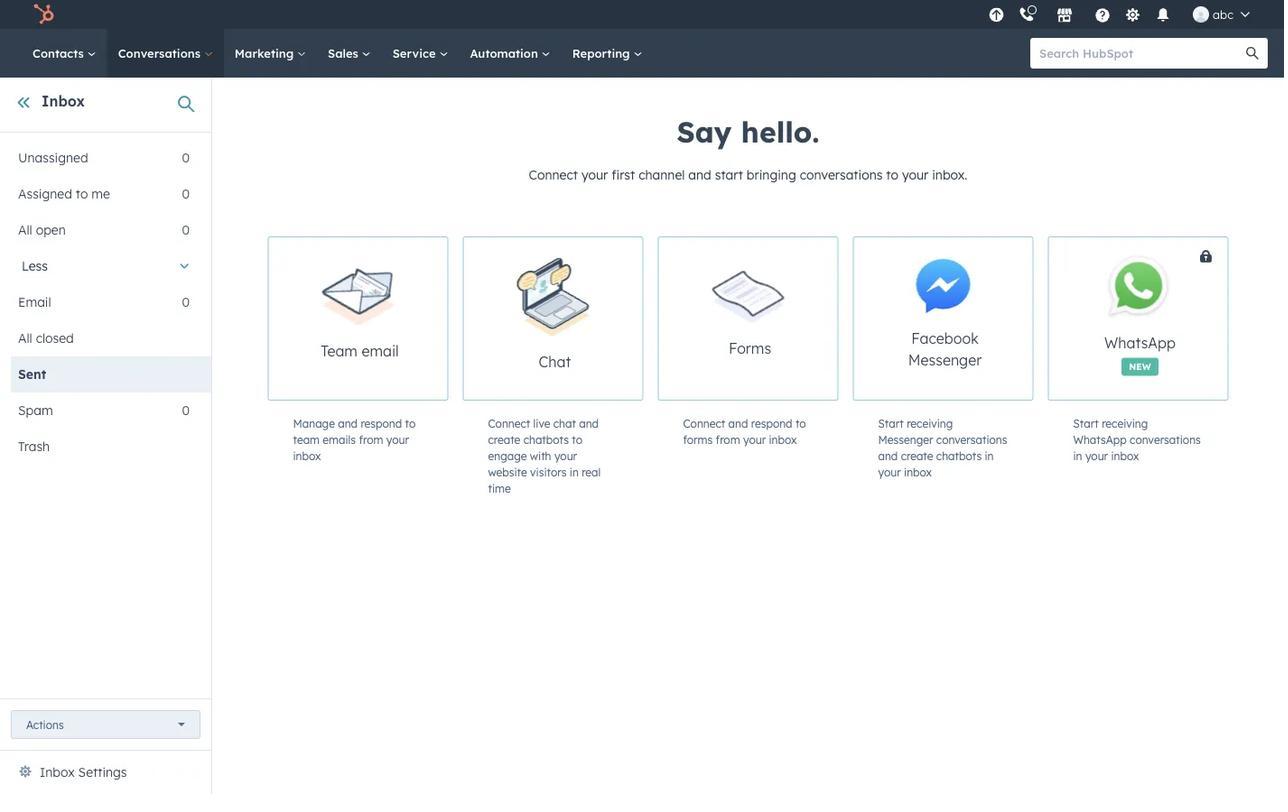 Task type: vqa. For each thing, say whether or not it's contained in the screenshot.
Service link
yes



Task type: locate. For each thing, give the bounding box(es) containing it.
inbox inside manage and respond to team emails from your inbox
[[293, 449, 321, 463]]

start
[[715, 167, 743, 183]]

connect your first channel and start bringing conversations to your inbox.
[[529, 167, 968, 183]]

conversations inside start receiving messenger conversations and create chatbots in your inbox
[[937, 433, 1008, 447]]

from right forms
[[716, 433, 740, 447]]

assigned
[[18, 186, 72, 202]]

all closed button
[[11, 321, 190, 357]]

2 from from the left
[[716, 433, 740, 447]]

inbox
[[42, 92, 85, 110], [40, 765, 75, 781]]

respond inside manage and respond to team emails from your inbox
[[361, 417, 402, 430]]

abc
[[1213, 7, 1234, 22]]

all inside button
[[18, 331, 32, 346]]

1 horizontal spatial conversations
[[937, 433, 1008, 447]]

all for all open
[[18, 222, 32, 238]]

2 start from the left
[[1074, 417, 1099, 430]]

website
[[488, 466, 527, 479]]

1 vertical spatial all
[[18, 331, 32, 346]]

in inside start receiving messenger conversations and create chatbots in your inbox
[[985, 449, 994, 463]]

connect for chat
[[488, 417, 531, 430]]

0 horizontal spatial from
[[359, 433, 383, 447]]

automation
[[470, 46, 542, 61]]

1 respond from the left
[[361, 417, 402, 430]]

actions button
[[11, 711, 201, 740]]

inbox
[[769, 433, 797, 447], [293, 449, 321, 463], [1112, 449, 1140, 463], [904, 466, 932, 479]]

all
[[18, 222, 32, 238], [18, 331, 32, 346]]

chat
[[539, 353, 571, 371]]

connect inside connect and respond to forms from your inbox
[[683, 417, 726, 430]]

start for start receiving messenger conversations and create chatbots in your inbox
[[879, 417, 904, 430]]

None checkbox
[[1048, 237, 1285, 401]]

1 horizontal spatial receiving
[[1102, 417, 1148, 430]]

0 horizontal spatial chatbots
[[524, 433, 569, 447]]

upgrade image
[[989, 8, 1005, 24]]

reporting
[[573, 46, 634, 61]]

2 horizontal spatial conversations
[[1130, 433, 1201, 447]]

whatsapp new
[[1105, 334, 1176, 372]]

2 0 from the top
[[182, 186, 190, 202]]

unassigned
[[18, 150, 88, 166]]

facebook messenger
[[909, 330, 982, 369]]

4 0 from the top
[[182, 295, 190, 310]]

create inside start receiving messenger conversations and create chatbots in your inbox
[[901, 449, 934, 463]]

receiving inside start receiving messenger conversations and create chatbots in your inbox
[[907, 417, 953, 430]]

and inside "connect live chat and create chatbots to engage with your website visitors in real time"
[[579, 417, 599, 430]]

inbox inside start receiving messenger conversations and create chatbots in your inbox
[[904, 466, 932, 479]]

to inside "connect live chat and create chatbots to engage with your website visitors in real time"
[[572, 433, 583, 447]]

email
[[362, 342, 399, 360]]

1 horizontal spatial start
[[1074, 417, 1099, 430]]

0 vertical spatial inbox
[[42, 92, 85, 110]]

chatbots inside "connect live chat and create chatbots to engage with your website visitors in real time"
[[524, 433, 569, 447]]

new
[[1129, 361, 1152, 372]]

0 vertical spatial create
[[488, 433, 521, 447]]

calling icon button
[[1012, 2, 1043, 26]]

open
[[36, 222, 66, 238]]

connect up forms
[[683, 417, 726, 430]]

1 all from the top
[[18, 222, 32, 238]]

in
[[985, 449, 994, 463], [1074, 449, 1083, 463], [570, 466, 579, 479]]

time
[[488, 482, 511, 496]]

1 0 from the top
[[182, 150, 190, 166]]

0 horizontal spatial respond
[[361, 417, 402, 430]]

inbox for inbox settings
[[40, 765, 75, 781]]

in inside start receiving whatsapp conversations in your inbox
[[1074, 449, 1083, 463]]

1 horizontal spatial chatbots
[[937, 449, 982, 463]]

0 horizontal spatial receiving
[[907, 417, 953, 430]]

0 for assigned to me
[[182, 186, 190, 202]]

0 horizontal spatial create
[[488, 433, 521, 447]]

0 for spam
[[182, 403, 190, 419]]

assigned to me
[[18, 186, 110, 202]]

your
[[582, 167, 608, 183], [902, 167, 929, 183], [386, 433, 409, 447], [743, 433, 766, 447], [555, 449, 577, 463], [1086, 449, 1109, 463], [879, 466, 901, 479]]

2 all from the top
[[18, 331, 32, 346]]

0 horizontal spatial start
[[879, 417, 904, 430]]

inbox.
[[933, 167, 968, 183]]

conversations link
[[107, 29, 224, 78]]

Team email checkbox
[[268, 237, 449, 401]]

respond right manage
[[361, 417, 402, 430]]

create inside "connect live chat and create chatbots to engage with your website visitors in real time"
[[488, 433, 521, 447]]

receiving down facebook messenger
[[907, 417, 953, 430]]

1 receiving from the left
[[907, 417, 953, 430]]

forms
[[683, 433, 713, 447]]

connect up engage
[[488, 417, 531, 430]]

start
[[879, 417, 904, 430], [1074, 417, 1099, 430]]

1 horizontal spatial respond
[[751, 417, 793, 430]]

receiving inside start receiving whatsapp conversations in your inbox
[[1102, 417, 1148, 430]]

all left closed
[[18, 331, 32, 346]]

closed
[[36, 331, 74, 346]]

2 respond from the left
[[751, 417, 793, 430]]

with
[[530, 449, 552, 463]]

inbox settings link
[[40, 762, 127, 784]]

0 for email
[[182, 295, 190, 310]]

from right emails
[[359, 433, 383, 447]]

respond down forms
[[751, 417, 793, 430]]

3 0 from the top
[[182, 222, 190, 238]]

inbox for inbox
[[42, 92, 85, 110]]

1 horizontal spatial from
[[716, 433, 740, 447]]

live
[[534, 417, 551, 430]]

0 vertical spatial messenger
[[909, 351, 982, 369]]

inbox down contacts link
[[42, 92, 85, 110]]

marketing
[[235, 46, 297, 61]]

connect inside "connect live chat and create chatbots to engage with your website visitors in real time"
[[488, 417, 531, 430]]

team
[[321, 342, 358, 360]]

contacts link
[[22, 29, 107, 78]]

start inside start receiving whatsapp conversations in your inbox
[[1074, 417, 1099, 430]]

and inside connect and respond to forms from your inbox
[[729, 417, 748, 430]]

chatbots
[[524, 433, 569, 447], [937, 449, 982, 463]]

0 vertical spatial chatbots
[[524, 433, 569, 447]]

messenger inside checkbox
[[909, 351, 982, 369]]

conversations inside start receiving whatsapp conversations in your inbox
[[1130, 433, 1201, 447]]

hubspot link
[[22, 4, 68, 25]]

create
[[488, 433, 521, 447], [901, 449, 934, 463]]

all left open
[[18, 222, 32, 238]]

and
[[689, 167, 712, 183], [338, 417, 358, 430], [579, 417, 599, 430], [729, 417, 748, 430], [879, 449, 898, 463]]

to inside manage and respond to team emails from your inbox
[[405, 417, 416, 430]]

me
[[92, 186, 110, 202]]

1 vertical spatial inbox
[[40, 765, 75, 781]]

inbox inside connect and respond to forms from your inbox
[[769, 433, 797, 447]]

to
[[887, 167, 899, 183], [76, 186, 88, 202], [405, 417, 416, 430], [796, 417, 806, 430], [572, 433, 583, 447]]

1 vertical spatial chatbots
[[937, 449, 982, 463]]

0
[[182, 150, 190, 166], [182, 186, 190, 202], [182, 222, 190, 238], [182, 295, 190, 310], [182, 403, 190, 419]]

sent
[[18, 367, 46, 383]]

say hello.
[[677, 114, 820, 150]]

2 horizontal spatial in
[[1074, 449, 1083, 463]]

channel
[[639, 167, 685, 183]]

receiving for messenger
[[907, 417, 953, 430]]

real
[[582, 466, 601, 479]]

inbox left the settings
[[40, 765, 75, 781]]

1 vertical spatial messenger
[[879, 433, 934, 447]]

respond inside connect and respond to forms from your inbox
[[751, 417, 793, 430]]

0 vertical spatial all
[[18, 222, 32, 238]]

1 vertical spatial create
[[901, 449, 934, 463]]

in inside "connect live chat and create chatbots to engage with your website visitors in real time"
[[570, 466, 579, 479]]

connect
[[529, 167, 578, 183], [488, 417, 531, 430], [683, 417, 726, 430]]

1 from from the left
[[359, 433, 383, 447]]

upgrade link
[[986, 5, 1008, 24]]

whatsapp inside start receiving whatsapp conversations in your inbox
[[1074, 433, 1127, 447]]

5 0 from the top
[[182, 403, 190, 419]]

receiving down new
[[1102, 417, 1148, 430]]

start receiving whatsapp conversations in your inbox
[[1074, 417, 1201, 463]]

respond
[[361, 417, 402, 430], [751, 417, 793, 430]]

0 vertical spatial whatsapp
[[1105, 334, 1176, 352]]

receiving
[[907, 417, 953, 430], [1102, 417, 1148, 430]]

to inside connect and respond to forms from your inbox
[[796, 417, 806, 430]]

start inside start receiving messenger conversations and create chatbots in your inbox
[[879, 417, 904, 430]]

abc button
[[1183, 0, 1261, 29]]

whatsapp
[[1105, 334, 1176, 352], [1074, 433, 1127, 447]]

trash
[[18, 439, 50, 455]]

conversations
[[800, 167, 883, 183], [937, 433, 1008, 447], [1130, 433, 1201, 447]]

messenger
[[909, 351, 982, 369], [879, 433, 934, 447]]

connect for forms
[[683, 417, 726, 430]]

from
[[359, 433, 383, 447], [716, 433, 740, 447]]

1 vertical spatial whatsapp
[[1074, 433, 1127, 447]]

2 receiving from the left
[[1102, 417, 1148, 430]]

gary orlando image
[[1193, 6, 1210, 23]]

1 start from the left
[[879, 417, 904, 430]]

all open
[[18, 222, 66, 238]]

1 horizontal spatial create
[[901, 449, 934, 463]]

Facebook Messenger checkbox
[[853, 237, 1034, 401]]

1 horizontal spatial in
[[985, 449, 994, 463]]

inbox settings
[[40, 765, 127, 781]]

marketplaces image
[[1057, 8, 1073, 24]]

0 horizontal spatial in
[[570, 466, 579, 479]]



Task type: describe. For each thing, give the bounding box(es) containing it.
hubspot image
[[33, 4, 54, 25]]

visitors
[[530, 466, 567, 479]]

first
[[612, 167, 635, 183]]

sales link
[[317, 29, 382, 78]]

start receiving messenger conversations and create chatbots in your inbox
[[879, 417, 1008, 479]]

manage
[[293, 417, 335, 430]]

forms
[[729, 340, 772, 358]]

all closed
[[18, 331, 74, 346]]

chatbots inside start receiving messenger conversations and create chatbots in your inbox
[[937, 449, 982, 463]]

connect left first on the top left of the page
[[529, 167, 578, 183]]

none checkbox containing whatsapp
[[1048, 237, 1285, 401]]

settings image
[[1125, 8, 1141, 24]]

conversations for start receiving messenger conversations and create chatbots in your inbox
[[937, 433, 1008, 447]]

marketplaces button
[[1046, 0, 1084, 29]]

bringing
[[747, 167, 797, 183]]

settings
[[78, 765, 127, 781]]

service
[[393, 46, 439, 61]]

help image
[[1095, 8, 1111, 24]]

Chat checkbox
[[463, 237, 644, 401]]

contacts
[[33, 46, 87, 61]]

team
[[293, 433, 320, 447]]

facebook
[[912, 330, 979, 348]]

and inside start receiving messenger conversations and create chatbots in your inbox
[[879, 449, 898, 463]]

help button
[[1088, 0, 1118, 29]]

notifications button
[[1148, 0, 1179, 29]]

settings link
[[1122, 5, 1145, 24]]

say
[[677, 114, 732, 150]]

from inside manage and respond to team emails from your inbox
[[359, 433, 383, 447]]

search button
[[1238, 38, 1268, 69]]

marketing link
[[224, 29, 317, 78]]

emails
[[323, 433, 356, 447]]

your inside start receiving whatsapp conversations in your inbox
[[1086, 449, 1109, 463]]

Forms checkbox
[[658, 237, 839, 401]]

engage
[[488, 449, 527, 463]]

0 for unassigned
[[182, 150, 190, 166]]

your inside manage and respond to team emails from your inbox
[[386, 433, 409, 447]]

abc menu
[[984, 0, 1263, 29]]

Search HubSpot search field
[[1031, 38, 1252, 69]]

connect and respond to forms from your inbox
[[683, 417, 806, 447]]

from inside connect and respond to forms from your inbox
[[716, 433, 740, 447]]

conversations
[[118, 46, 204, 61]]

0 horizontal spatial conversations
[[800, 167, 883, 183]]

spam
[[18, 403, 53, 419]]

less
[[22, 258, 48, 274]]

receiving for whatsapp
[[1102, 417, 1148, 430]]

inbox inside start receiving whatsapp conversations in your inbox
[[1112, 449, 1140, 463]]

manage and respond to team emails from your inbox
[[293, 417, 416, 463]]

all for all closed
[[18, 331, 32, 346]]

respond for team email
[[361, 417, 402, 430]]

sent button
[[11, 357, 190, 393]]

calling icon image
[[1019, 7, 1035, 23]]

messenger inside start receiving messenger conversations and create chatbots in your inbox
[[879, 433, 934, 447]]

reporting link
[[562, 29, 654, 78]]

your inside start receiving messenger conversations and create chatbots in your inbox
[[879, 466, 901, 479]]

respond for forms
[[751, 417, 793, 430]]

conversations for start receiving whatsapp conversations in your inbox
[[1130, 433, 1201, 447]]

0 for all open
[[182, 222, 190, 238]]

email
[[18, 295, 51, 310]]

actions
[[26, 719, 64, 732]]

service link
[[382, 29, 459, 78]]

connect live chat and create chatbots to engage with your website visitors in real time
[[488, 417, 601, 496]]

start for start receiving whatsapp conversations in your inbox
[[1074, 417, 1099, 430]]

hello.
[[741, 114, 820, 150]]

chat
[[554, 417, 576, 430]]

trash button
[[11, 429, 190, 465]]

notifications image
[[1155, 8, 1172, 24]]

team email
[[321, 342, 399, 360]]

your inside connect and respond to forms from your inbox
[[743, 433, 766, 447]]

sales
[[328, 46, 362, 61]]

your inside "connect live chat and create chatbots to engage with your website visitors in real time"
[[555, 449, 577, 463]]

and inside manage and respond to team emails from your inbox
[[338, 417, 358, 430]]

automation link
[[459, 29, 562, 78]]

search image
[[1247, 47, 1259, 60]]



